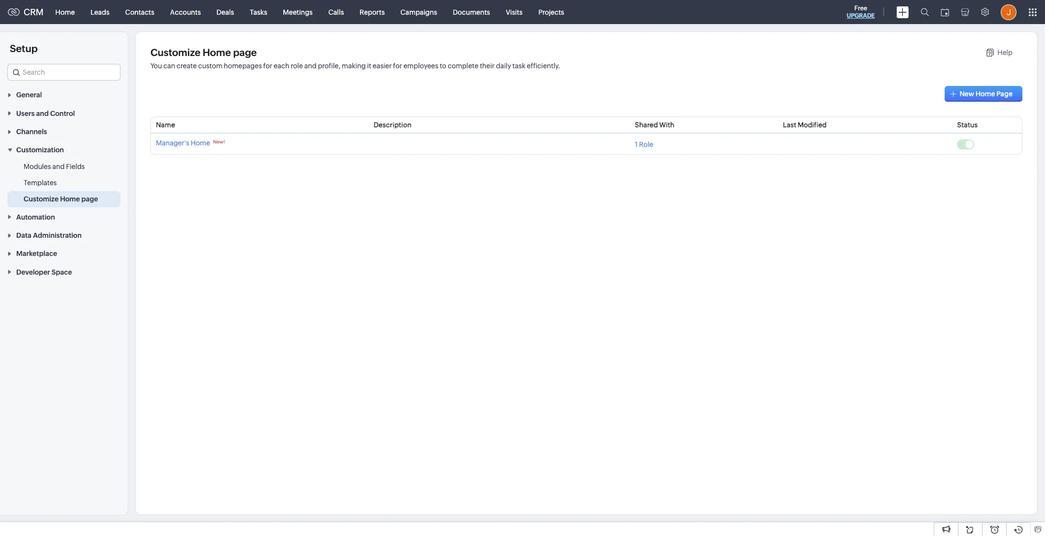 Task type: vqa. For each thing, say whether or not it's contained in the screenshot.
Shared
yes



Task type: locate. For each thing, give the bounding box(es) containing it.
home right crm
[[55, 8, 75, 16]]

profile element
[[995, 0, 1023, 24]]

Search text field
[[8, 64, 120, 80]]

to
[[440, 62, 447, 70]]

modified
[[798, 121, 827, 129]]

last modified
[[783, 121, 827, 129]]

home right new
[[976, 90, 996, 98]]

and for users and control
[[36, 110, 49, 117]]

accounts link
[[162, 0, 209, 24]]

0 vertical spatial customize home page
[[151, 47, 257, 58]]

customize home page up the custom
[[151, 47, 257, 58]]

meetings link
[[275, 0, 321, 24]]

page
[[233, 47, 257, 58], [81, 196, 98, 203]]

making
[[342, 62, 366, 70]]

1 vertical spatial and
[[36, 110, 49, 117]]

each
[[274, 62, 290, 70]]

1 vertical spatial customize home page
[[24, 196, 98, 203]]

templates
[[24, 179, 57, 187]]

0 horizontal spatial customize
[[24, 196, 59, 203]]

home
[[55, 8, 75, 16], [203, 47, 231, 58], [976, 90, 996, 98], [191, 139, 210, 147], [60, 196, 80, 203]]

last
[[783, 121, 797, 129]]

0 horizontal spatial page
[[81, 196, 98, 203]]

home up automation dropdown button
[[60, 196, 80, 203]]

shared with
[[635, 121, 675, 129]]

1
[[635, 140, 638, 148]]

page
[[997, 90, 1013, 98]]

customize up can
[[151, 47, 201, 58]]

new home page button
[[945, 86, 1023, 102]]

1 horizontal spatial customize
[[151, 47, 201, 58]]

customize
[[151, 47, 201, 58], [24, 196, 59, 203]]

and right the users
[[36, 110, 49, 117]]

page up automation dropdown button
[[81, 196, 98, 203]]

and inside 'users and control' dropdown button
[[36, 110, 49, 117]]

crm link
[[8, 7, 44, 17]]

employees
[[404, 62, 439, 70]]

automation button
[[0, 208, 128, 226]]

create
[[177, 62, 197, 70]]

row containing name
[[151, 117, 1022, 134]]

page inside customize home page link
[[81, 196, 98, 203]]

complete
[[448, 62, 479, 70]]

status
[[958, 121, 978, 129]]

0 horizontal spatial and
[[36, 110, 49, 117]]

2 for from the left
[[393, 62, 402, 70]]

1 vertical spatial page
[[81, 196, 98, 203]]

1 horizontal spatial page
[[233, 47, 257, 58]]

1 horizontal spatial for
[[393, 62, 402, 70]]

calendar image
[[941, 8, 950, 16]]

row
[[151, 117, 1022, 134]]

customize home page up automation dropdown button
[[24, 196, 98, 203]]

fields
[[66, 163, 85, 171]]

data administration button
[[0, 226, 128, 245]]

and
[[304, 62, 317, 70], [36, 110, 49, 117], [52, 163, 65, 171]]

you can create custom homepages for each role and profile, making it easier for employees to complete their daily task efficiently.
[[151, 62, 561, 70]]

page up the homepages
[[233, 47, 257, 58]]

home left the new!
[[191, 139, 210, 147]]

1 horizontal spatial customize home page
[[151, 47, 257, 58]]

home inside customize home page link
[[60, 196, 80, 203]]

visits
[[506, 8, 523, 16]]

developer space
[[16, 269, 72, 276]]

create menu image
[[897, 6, 909, 18]]

2 vertical spatial and
[[52, 163, 65, 171]]

None field
[[7, 64, 121, 81]]

and inside "modules and fields" link
[[52, 163, 65, 171]]

1 horizontal spatial and
[[52, 163, 65, 171]]

for right easier
[[393, 62, 402, 70]]

leads
[[91, 8, 110, 16]]

for left each
[[263, 62, 272, 70]]

customize down templates link at the top left
[[24, 196, 59, 203]]

for
[[263, 62, 272, 70], [393, 62, 402, 70]]

and right role
[[304, 62, 317, 70]]

free upgrade
[[847, 4, 875, 19]]

0 horizontal spatial customize home page
[[24, 196, 98, 203]]

0 vertical spatial and
[[304, 62, 317, 70]]

automation
[[16, 213, 55, 221]]

reports link
[[352, 0, 393, 24]]

home up the custom
[[203, 47, 231, 58]]

setup
[[10, 43, 38, 54]]

marketplace button
[[0, 245, 128, 263]]

users
[[16, 110, 35, 117]]

templates link
[[24, 178, 57, 188]]

and left fields
[[52, 163, 65, 171]]

role
[[291, 62, 303, 70]]

easier
[[373, 62, 392, 70]]

0 horizontal spatial for
[[263, 62, 272, 70]]

calls
[[329, 8, 344, 16]]

can
[[163, 62, 175, 70]]

documents
[[453, 8, 490, 16]]

customize home page link
[[24, 195, 98, 204]]

contacts
[[125, 8, 154, 16]]

customize home page
[[151, 47, 257, 58], [24, 196, 98, 203]]

with
[[660, 121, 675, 129]]

1 vertical spatial customize
[[24, 196, 59, 203]]

control
[[50, 110, 75, 117]]

name
[[156, 121, 175, 129]]

customize home page inside "customization" region
[[24, 196, 98, 203]]



Task type: describe. For each thing, give the bounding box(es) containing it.
efficiently.
[[527, 62, 561, 70]]

data administration
[[16, 232, 82, 240]]

0 vertical spatial customize
[[151, 47, 201, 58]]

deals
[[217, 8, 234, 16]]

new home page
[[960, 90, 1013, 98]]

users and control
[[16, 110, 75, 117]]

contacts link
[[117, 0, 162, 24]]

calls link
[[321, 0, 352, 24]]

and for modules and fields
[[52, 163, 65, 171]]

help link
[[987, 49, 1013, 57]]

tasks
[[250, 8, 267, 16]]

task
[[513, 62, 526, 70]]

customize inside "customization" region
[[24, 196, 59, 203]]

free
[[855, 4, 868, 12]]

modules and fields link
[[24, 162, 85, 172]]

modules and fields
[[24, 163, 85, 171]]

projects link
[[531, 0, 572, 24]]

home link
[[48, 0, 83, 24]]

leads link
[[83, 0, 117, 24]]

profile,
[[318, 62, 341, 70]]

daily
[[496, 62, 511, 70]]

deals link
[[209, 0, 242, 24]]

projects
[[539, 8, 564, 16]]

meetings
[[283, 8, 313, 16]]

1 for from the left
[[263, 62, 272, 70]]

developer
[[16, 269, 50, 276]]

customization region
[[0, 159, 128, 208]]

2 horizontal spatial and
[[304, 62, 317, 70]]

data
[[16, 232, 31, 240]]

search image
[[921, 8, 929, 16]]

home inside new home page 'button'
[[976, 90, 996, 98]]

manager's home new!
[[156, 139, 225, 147]]

users and control button
[[0, 104, 128, 122]]

space
[[52, 269, 72, 276]]

customization button
[[0, 141, 128, 159]]

create menu element
[[891, 0, 915, 24]]

administration
[[33, 232, 82, 240]]

general button
[[0, 86, 128, 104]]

manager's
[[156, 139, 189, 147]]

home inside home link
[[55, 8, 75, 16]]

1 role
[[635, 140, 654, 148]]

custom
[[198, 62, 223, 70]]

description
[[374, 121, 412, 129]]

customization
[[16, 146, 64, 154]]

role
[[639, 140, 654, 148]]

new
[[960, 90, 975, 98]]

homepages
[[224, 62, 262, 70]]

upgrade
[[847, 12, 875, 19]]

marketplace
[[16, 250, 57, 258]]

0 vertical spatial page
[[233, 47, 257, 58]]

help
[[998, 49, 1013, 57]]

crm
[[24, 7, 44, 17]]

their
[[480, 62, 495, 70]]

campaigns
[[401, 8, 437, 16]]

tasks link
[[242, 0, 275, 24]]

general
[[16, 91, 42, 99]]

modules
[[24, 163, 51, 171]]

accounts
[[170, 8, 201, 16]]

campaigns link
[[393, 0, 445, 24]]

you
[[151, 62, 162, 70]]

shared
[[635, 121, 658, 129]]

search element
[[915, 0, 935, 24]]

it
[[367, 62, 371, 70]]

documents link
[[445, 0, 498, 24]]

profile image
[[1001, 4, 1017, 20]]

channels
[[16, 128, 47, 136]]

manager's home link
[[156, 139, 210, 147]]

developer space button
[[0, 263, 128, 281]]

channels button
[[0, 122, 128, 141]]

new!
[[213, 139, 225, 145]]

reports
[[360, 8, 385, 16]]



